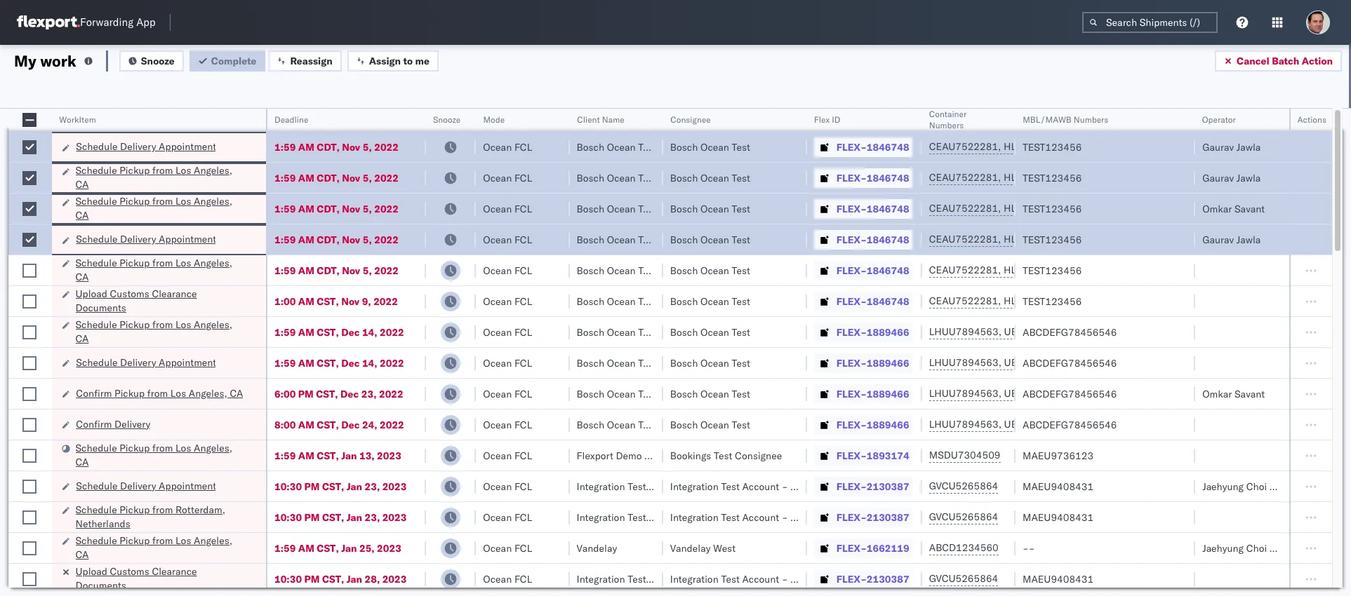 Task type: locate. For each thing, give the bounding box(es) containing it.
2 vertical spatial jawla
[[1237, 233, 1261, 246]]

gvcu5265864 down abcd1234560
[[929, 573, 998, 585]]

1:59 for 4th schedule pickup from los angeles, ca link
[[274, 326, 296, 339]]

2022
[[374, 141, 399, 153], [374, 172, 399, 184], [374, 203, 399, 215], [374, 233, 399, 246], [374, 264, 399, 277], [374, 295, 398, 308], [380, 326, 404, 339], [380, 357, 404, 370], [379, 388, 403, 400], [380, 419, 404, 431]]

3 schedule delivery appointment from the top
[[75, 356, 216, 369]]

2 upload customs clearance documents link from the top
[[75, 565, 248, 593]]

0 vertical spatial gaurav
[[1203, 141, 1234, 153]]

4 schedule delivery appointment button from the top
[[75, 479, 216, 495]]

2 schedule delivery appointment from the top
[[75, 233, 216, 246]]

documents inside upload customs clearance documents button
[[75, 302, 126, 314]]

batch
[[1272, 54, 1300, 67]]

0 vertical spatial 2130387
[[867, 481, 910, 493]]

1 1889466 from the top
[[867, 326, 910, 339]]

integration for schedule pickup from rotterdam, netherlands
[[670, 511, 719, 524]]

9 ocean fcl from the top
[[483, 388, 532, 400]]

schedule delivery appointment button down workitem button
[[75, 140, 216, 155]]

jan for 1st schedule pickup from los angeles, ca link from the bottom of the page
[[341, 542, 357, 555]]

0 vertical spatial savant
[[1235, 203, 1265, 215]]

23, up 24, at left bottom
[[361, 388, 377, 400]]

ca for 4th schedule pickup from los angeles, ca link
[[75, 332, 89, 345]]

schedule delivery appointment up "confirm pickup from los angeles, ca" link
[[75, 356, 216, 369]]

schedule delivery appointment link
[[75, 140, 216, 154], [75, 232, 216, 246], [75, 356, 216, 370], [75, 479, 216, 493]]

ocean fcl for first the 'schedule delivery appointment' button from the bottom of the page
[[483, 481, 532, 493]]

to
[[403, 54, 413, 67]]

2023
[[377, 450, 401, 462], [382, 481, 407, 493], [382, 511, 407, 524], [377, 542, 401, 555], [382, 573, 407, 586]]

ceau7522281, hlxu6269489, hlxu8034992 for fourth schedule pickup from los angeles, ca button from the bottom
[[929, 264, 1147, 277]]

2130387 for schedule pickup from rotterdam, netherlands
[[867, 511, 910, 524]]

1:59 am cst, dec 14, 2022 down 1:00 am cst, nov 9, 2022
[[274, 326, 404, 339]]

1:59 am cst, dec 14, 2022
[[274, 326, 404, 339], [274, 357, 404, 370]]

2 schedule delivery appointment button from the top
[[75, 232, 216, 248]]

1 vertical spatial gvcu5265864
[[929, 511, 998, 524]]

1 vertical spatial jawla
[[1237, 172, 1261, 184]]

flex-1662119 button
[[814, 539, 912, 558], [814, 539, 912, 558]]

0 vertical spatial integration
[[670, 481, 719, 493]]

0 vertical spatial omkar
[[1203, 203, 1232, 215]]

cdt,
[[317, 141, 340, 153], [317, 172, 340, 184], [317, 203, 340, 215], [317, 233, 340, 246], [317, 264, 340, 277]]

1 vertical spatial maeu9408431
[[1023, 511, 1094, 524]]

los for sixth schedule pickup from los angeles, ca button from the top
[[175, 535, 191, 547]]

1 vertical spatial 1:59 am cst, dec 14, 2022
[[274, 357, 404, 370]]

gvcu5265864 down msdu7304509 at the right
[[929, 480, 998, 493]]

cst, down 1:00 am cst, nov 9, 2022
[[317, 326, 339, 339]]

2 vertical spatial account
[[742, 573, 779, 586]]

jan
[[341, 450, 357, 462], [347, 481, 362, 493], [347, 511, 362, 524], [341, 542, 357, 555], [347, 573, 362, 586]]

flex-2130387
[[837, 481, 910, 493], [837, 511, 910, 524], [837, 573, 910, 586]]

15 ocean fcl from the top
[[483, 573, 532, 586]]

5 1:59 from the top
[[274, 264, 296, 277]]

flex-1846748 for fourth schedule pickup from los angeles, ca button from the bottom
[[837, 264, 910, 277]]

1:59 am cst, dec 14, 2022 up 6:00 pm cst, dec 23, 2022
[[274, 357, 404, 370]]

1:00 am cst, nov 9, 2022
[[274, 295, 398, 308]]

1 cdt, from the top
[[317, 141, 340, 153]]

confirm for confirm pickup from los angeles, ca
[[75, 387, 111, 400]]

5 schedule from the top
[[75, 257, 117, 269]]

1 vertical spatial documents
[[75, 580, 126, 592]]

karl
[[791, 481, 809, 493], [791, 511, 809, 524], [791, 573, 809, 586]]

schedule delivery appointment down workitem button
[[75, 140, 216, 153]]

4 flex-1846748 from the top
[[837, 233, 910, 246]]

1 10:30 from the top
[[274, 481, 302, 493]]

10 flex- from the top
[[837, 419, 867, 431]]

2 vertical spatial 2130387
[[867, 573, 910, 586]]

0 vertical spatial gaurav jawla
[[1203, 141, 1261, 153]]

0 vertical spatial 10:30
[[274, 481, 302, 493]]

omkar
[[1203, 203, 1232, 215], [1203, 388, 1232, 400]]

snooze down app
[[141, 54, 175, 67]]

0 horizontal spatial snooze
[[141, 54, 175, 67]]

0 vertical spatial karl
[[791, 481, 809, 493]]

nov
[[342, 141, 360, 153], [342, 172, 360, 184], [342, 203, 360, 215], [342, 233, 360, 246], [342, 264, 360, 277], [341, 295, 360, 308]]

2 vertical spatial gaurav jawla
[[1203, 233, 1261, 246]]

flex-1889466 for schedule delivery appointment
[[837, 357, 910, 370]]

6 fcl from the top
[[514, 295, 532, 308]]

delivery up schedule pickup from rotterdam, netherlands
[[120, 480, 156, 492]]

appointment up upload customs clearance documents button
[[158, 233, 216, 246]]

abcdefg78456546 for schedule pickup from los angeles, ca
[[1023, 326, 1117, 339]]

0 vertical spatial confirm
[[75, 387, 111, 400]]

cst, down the 8:00 am cst, dec 24, 2022
[[317, 450, 339, 462]]

app
[[136, 16, 156, 29]]

flex-1846748 button
[[814, 137, 912, 157], [814, 137, 912, 157], [814, 168, 912, 188], [814, 168, 912, 188], [814, 199, 912, 219], [814, 199, 912, 219], [814, 230, 912, 250], [814, 230, 912, 250], [814, 261, 912, 280], [814, 261, 912, 280], [814, 292, 912, 311], [814, 292, 912, 311]]

1 vertical spatial upload customs clearance documents
[[75, 565, 197, 592]]

0 vertical spatial 10:30 pm cst, jan 23, 2023
[[274, 481, 407, 493]]

upload
[[75, 287, 107, 300], [75, 565, 107, 578]]

1 fcl from the top
[[514, 141, 532, 153]]

appointment down workitem button
[[158, 140, 216, 153]]

3 karl from the top
[[791, 573, 809, 586]]

2 omkar savant from the top
[[1203, 388, 1265, 400]]

karl for schedule delivery appointment
[[791, 481, 809, 493]]

4 abcdefg78456546 from the top
[[1023, 419, 1117, 431]]

flex-
[[837, 141, 867, 153], [837, 172, 867, 184], [837, 203, 867, 215], [837, 233, 867, 246], [837, 264, 867, 277], [837, 295, 867, 308], [837, 326, 867, 339], [837, 357, 867, 370], [837, 388, 867, 400], [837, 419, 867, 431], [837, 450, 867, 462], [837, 481, 867, 493], [837, 511, 867, 524], [837, 542, 867, 555], [837, 573, 867, 586]]

3 cdt, from the top
[[317, 203, 340, 215]]

confirm delivery link
[[75, 417, 150, 431]]

jan up 25,
[[347, 511, 362, 524]]

2 vertical spatial integration
[[670, 573, 719, 586]]

2 gvcu5265864 from the top
[[929, 511, 998, 524]]

1 vertical spatial karl
[[791, 511, 809, 524]]

None checkbox
[[22, 113, 37, 127], [22, 202, 37, 216], [22, 294, 37, 309], [22, 387, 37, 401], [22, 480, 37, 494], [22, 511, 37, 525], [22, 542, 37, 556], [22, 113, 37, 127], [22, 202, 37, 216], [22, 294, 37, 309], [22, 387, 37, 401], [22, 480, 37, 494], [22, 511, 37, 525], [22, 542, 37, 556]]

1:59 for 1st schedule pickup from los angeles, ca link from the bottom of the page
[[274, 542, 296, 555]]

abcdefg78456546
[[1023, 326, 1117, 339], [1023, 357, 1117, 370], [1023, 388, 1117, 400], [1023, 419, 1117, 431]]

delivery down confirm pickup from los angeles, ca button
[[114, 418, 150, 431]]

delivery
[[120, 140, 156, 153], [120, 233, 156, 246], [120, 356, 156, 369], [114, 418, 150, 431], [120, 480, 156, 492]]

numbers for mbl/mawb numbers
[[1074, 114, 1109, 125]]

0 vertical spatial 1:59 am cst, dec 14, 2022
[[274, 326, 404, 339]]

10:30 up 1:59 am cst, jan 25, 2023
[[274, 511, 302, 524]]

integration test account - karl lagerfeld up west
[[670, 511, 853, 524]]

cst, up 1:59 am cst, jan 25, 2023
[[322, 511, 344, 524]]

1 lhuu7894563, from the top
[[929, 326, 1002, 338]]

flex-1846748
[[837, 141, 910, 153], [837, 172, 910, 184], [837, 203, 910, 215], [837, 233, 910, 246], [837, 264, 910, 277], [837, 295, 910, 308]]

schedule delivery appointment button up schedule pickup from rotterdam, netherlands
[[75, 479, 216, 495]]

0 vertical spatial jawla
[[1237, 141, 1261, 153]]

1 vertical spatial clearance
[[152, 565, 197, 578]]

9,
[[362, 295, 371, 308]]

1 vertical spatial account
[[742, 511, 779, 524]]

1 horizontal spatial snooze
[[433, 114, 460, 125]]

confirm pickup from los angeles, ca link
[[75, 386, 243, 400]]

schedule delivery appointment up upload customs clearance documents button
[[75, 233, 216, 246]]

snooze left mode
[[433, 114, 460, 125]]

upload customs clearance documents inside button
[[75, 287, 197, 314]]

cst,
[[317, 295, 339, 308], [317, 326, 339, 339], [317, 357, 339, 370], [316, 388, 338, 400], [317, 419, 339, 431], [317, 450, 339, 462], [322, 481, 344, 493], [322, 511, 344, 524], [317, 542, 339, 555], [322, 573, 344, 586]]

cst, up the 8:00 am cst, dec 24, 2022
[[316, 388, 338, 400]]

2 10:30 from the top
[[274, 511, 302, 524]]

23, up 25,
[[365, 511, 380, 524]]

account
[[742, 481, 779, 493], [742, 511, 779, 524], [742, 573, 779, 586]]

dec up 6:00 pm cst, dec 23, 2022
[[341, 357, 360, 370]]

angeles, for third schedule pickup from los angeles, ca link
[[194, 257, 232, 269]]

2 appointment from the top
[[158, 233, 216, 246]]

lhuu7894563,
[[929, 326, 1002, 338], [929, 357, 1002, 369], [929, 388, 1002, 400], [929, 418, 1002, 431]]

1 schedule delivery appointment button from the top
[[75, 140, 216, 155]]

customs inside button
[[110, 287, 149, 300]]

3 gvcu5265864 from the top
[[929, 573, 998, 585]]

0 vertical spatial documents
[[75, 302, 126, 314]]

integration test account - karl lagerfeld down bookings test consignee
[[670, 481, 853, 493]]

2 vertical spatial karl
[[791, 573, 809, 586]]

2 schedule delivery appointment link from the top
[[75, 232, 216, 246]]

dec
[[341, 326, 360, 339], [341, 357, 360, 370], [341, 388, 359, 400], [341, 419, 360, 431]]

3 flex-1889466 from the top
[[837, 388, 910, 400]]

1 upload customs clearance documents link from the top
[[75, 287, 248, 315]]

2 lagerfeld from the top
[[811, 511, 853, 524]]

4 test123456 from the top
[[1023, 233, 1082, 246]]

choi
[[1247, 481, 1267, 493]]

ceau7522281,
[[929, 140, 1001, 153], [929, 171, 1001, 184], [929, 202, 1001, 215], [929, 233, 1001, 246], [929, 264, 1001, 277], [929, 295, 1001, 307]]

5,
[[363, 141, 372, 153], [363, 172, 372, 184], [363, 203, 372, 215], [363, 233, 372, 246], [363, 264, 372, 277]]

pickup
[[120, 164, 150, 177], [120, 195, 150, 208], [120, 257, 150, 269], [120, 318, 150, 331], [114, 387, 144, 400], [120, 442, 150, 455], [120, 504, 150, 516], [120, 535, 150, 547]]

numbers down container
[[929, 120, 964, 131]]

upload customs clearance documents for first upload customs clearance documents link from the bottom
[[75, 565, 197, 592]]

2 vertical spatial flex-2130387
[[837, 573, 910, 586]]

client name
[[577, 114, 624, 125]]

0 vertical spatial upload
[[75, 287, 107, 300]]

23, down 13, on the left
[[365, 481, 380, 493]]

numbers inside container numbers
[[929, 120, 964, 131]]

8 schedule from the top
[[75, 442, 117, 455]]

confirm
[[75, 387, 111, 400], [75, 418, 111, 431]]

1 karl from the top
[[791, 481, 809, 493]]

schedule delivery appointment up schedule pickup from rotterdam, netherlands
[[75, 480, 216, 492]]

5 1:59 am cdt, nov 5, 2022 from the top
[[274, 264, 399, 277]]

24,
[[362, 419, 377, 431]]

2 schedule from the top
[[75, 164, 117, 177]]

schedule pickup from los angeles, ca for 5th schedule pickup from los angeles, ca link from the top
[[75, 442, 232, 469]]

12 flex- from the top
[[837, 481, 867, 493]]

vandelay
[[577, 542, 617, 555], [670, 542, 711, 555]]

los for 5th schedule pickup from los angeles, ca button from the top of the page
[[175, 442, 191, 455]]

dec for confirm pickup from los angeles, ca
[[341, 388, 359, 400]]

10:30 for schedule pickup from rotterdam, netherlands
[[274, 511, 302, 524]]

1 customs from the top
[[110, 287, 149, 300]]

pm down the '1:59 am cst, jan 13, 2023'
[[304, 481, 320, 493]]

maeu9408431 up --
[[1023, 511, 1094, 524]]

1889466 for confirm pickup from los angeles, ca
[[867, 388, 910, 400]]

1:59 am cst, jan 25, 2023
[[274, 542, 401, 555]]

test123456 for 2nd schedule pickup from los angeles, ca link
[[1023, 203, 1082, 215]]

1 clearance from the top
[[152, 287, 197, 300]]

ocean fcl
[[483, 141, 532, 153], [483, 172, 532, 184], [483, 203, 532, 215], [483, 233, 532, 246], [483, 264, 532, 277], [483, 295, 532, 308], [483, 326, 532, 339], [483, 357, 532, 370], [483, 388, 532, 400], [483, 419, 532, 431], [483, 450, 532, 462], [483, 481, 532, 493], [483, 511, 532, 524], [483, 542, 532, 555], [483, 573, 532, 586]]

14, for schedule delivery appointment
[[362, 357, 377, 370]]

dec down 1:00 am cst, nov 9, 2022
[[341, 326, 360, 339]]

8 flex- from the top
[[837, 357, 867, 370]]

0 vertical spatial upload customs clearance documents
[[75, 287, 197, 314]]

flex id
[[814, 114, 841, 125]]

cst, left 9,
[[317, 295, 339, 308]]

0 vertical spatial flex-2130387
[[837, 481, 910, 493]]

12 fcl from the top
[[514, 481, 532, 493]]

1 vertical spatial integration
[[670, 511, 719, 524]]

schedule delivery appointment link down workitem button
[[75, 140, 216, 154]]

6 am from the top
[[298, 295, 314, 308]]

ceau7522281, hlxu6269489, hlxu8034992 for upload customs clearance documents button
[[929, 295, 1147, 307]]

schedule delivery appointment button up "confirm pickup from los angeles, ca" link
[[75, 356, 216, 371]]

integration up "vandelay west"
[[670, 511, 719, 524]]

maeu9408431 down --
[[1023, 573, 1094, 586]]

1 vertical spatial omkar savant
[[1203, 388, 1265, 400]]

schedule delivery appointment link up upload customs clearance documents button
[[75, 232, 216, 246]]

0 vertical spatial upload customs clearance documents link
[[75, 287, 248, 315]]

upload inside button
[[75, 287, 107, 300]]

bookings
[[670, 450, 711, 462]]

14, up 6:00 pm cst, dec 23, 2022
[[362, 357, 377, 370]]

2023 right 25,
[[377, 542, 401, 555]]

0 vertical spatial 23,
[[361, 388, 377, 400]]

10:30 pm cst, jan 23, 2023 down the '1:59 am cst, jan 13, 2023'
[[274, 481, 407, 493]]

0 vertical spatial lagerfeld
[[811, 481, 853, 493]]

2 abcdefg78456546 from the top
[[1023, 357, 1117, 370]]

schedule delivery appointment link for fourth the 'schedule delivery appointment' button from the bottom of the page
[[75, 140, 216, 154]]

documents
[[75, 302, 126, 314], [75, 580, 126, 592]]

1 vertical spatial gaurav jawla
[[1203, 172, 1261, 184]]

integration test account - karl lagerfeld down west
[[670, 573, 853, 586]]

11 ocean fcl from the top
[[483, 450, 532, 462]]

2 vertical spatial gaurav
[[1203, 233, 1234, 246]]

2 vertical spatial integration test account - karl lagerfeld
[[670, 573, 853, 586]]

1 ceau7522281, hlxu6269489, hlxu8034992 from the top
[[929, 140, 1147, 153]]

schedule delivery appointment link up "confirm pickup from los angeles, ca" link
[[75, 356, 216, 370]]

ca for sixth schedule pickup from los angeles, ca link from the bottom
[[75, 178, 89, 191]]

gvcu5265864
[[929, 480, 998, 493], [929, 511, 998, 524], [929, 573, 998, 585]]

0 vertical spatial maeu9408431
[[1023, 481, 1094, 493]]

savant
[[1235, 203, 1265, 215], [1235, 388, 1265, 400]]

consignee for bookings test consignee
[[735, 450, 782, 462]]

jan left 13, on the left
[[341, 450, 357, 462]]

integration down bookings
[[670, 481, 719, 493]]

14 ocean fcl from the top
[[483, 542, 532, 555]]

lagerfeld
[[811, 481, 853, 493], [811, 511, 853, 524], [811, 573, 853, 586]]

1 vertical spatial confirm
[[75, 418, 111, 431]]

msdu7304509
[[929, 449, 1001, 462]]

mode button
[[476, 112, 556, 126]]

upload customs clearance documents
[[75, 287, 197, 314], [75, 565, 197, 592]]

consignee inside button
[[670, 114, 711, 125]]

delivery up "confirm pickup from los angeles, ca" link
[[120, 356, 156, 369]]

2 gaurav from the top
[[1203, 172, 1234, 184]]

schedule pickup from los angeles, ca button
[[75, 164, 248, 193], [75, 194, 248, 224], [75, 256, 248, 285], [75, 318, 248, 347], [75, 441, 248, 471], [75, 534, 248, 563]]

lagerfeld up flex-1662119
[[811, 511, 853, 524]]

3 lhuu7894563, uetu5238478 from the top
[[929, 388, 1073, 400]]

6 schedule pickup from los angeles, ca from the top
[[75, 535, 232, 561]]

2023 right 28, at bottom left
[[382, 573, 407, 586]]

6 ceau7522281, from the top
[[929, 295, 1001, 307]]

maeu9408431 down maeu9736123 at right
[[1023, 481, 1094, 493]]

0 vertical spatial clearance
[[152, 287, 197, 300]]

appointment up "confirm pickup from los angeles, ca" link
[[158, 356, 216, 369]]

dec up the 8:00 am cst, dec 24, 2022
[[341, 388, 359, 400]]

2 test123456 from the top
[[1023, 172, 1082, 184]]

1 1:59 am cdt, nov 5, 2022 from the top
[[274, 141, 399, 153]]

3 ceau7522281, from the top
[[929, 202, 1001, 215]]

2 upload customs clearance documents from the top
[[75, 565, 197, 592]]

10:30 down the '1:59 am cst, jan 13, 2023'
[[274, 481, 302, 493]]

1 schedule pickup from los angeles, ca button from the top
[[75, 164, 248, 193]]

omkar savant for ceau7522281, hlxu6269489, hlxu8034992
[[1203, 203, 1265, 215]]

2130387 down 1893174
[[867, 481, 910, 493]]

cst, up 10:30 pm cst, jan 28, 2023
[[317, 542, 339, 555]]

delivery down workitem button
[[120, 140, 156, 153]]

2130387 up 1662119
[[867, 511, 910, 524]]

2 gaurav jawla from the top
[[1203, 172, 1261, 184]]

from inside schedule pickup from rotterdam, netherlands
[[152, 504, 173, 516]]

ceau7522281, hlxu6269489, hlxu8034992 for 2nd schedule pickup from los angeles, ca button from the top of the page
[[929, 202, 1147, 215]]

container numbers button
[[922, 106, 1002, 131]]

2 vertical spatial maeu9408431
[[1023, 573, 1094, 586]]

schedule delivery appointment link for 3rd the 'schedule delivery appointment' button from the top
[[75, 356, 216, 370]]

flex-2130387 down flex-1662119
[[837, 573, 910, 586]]

5 flex-1846748 from the top
[[837, 264, 910, 277]]

lhuu7894563, uetu5238478 for schedule pickup from los angeles, ca
[[929, 326, 1073, 338]]

3 uetu5238478 from the top
[[1004, 388, 1073, 400]]

los for fourth schedule pickup from los angeles, ca button from the top of the page
[[175, 318, 191, 331]]

0 vertical spatial gvcu5265864
[[929, 480, 998, 493]]

angeles, for sixth schedule pickup from los angeles, ca link from the bottom
[[194, 164, 232, 177]]

omkar for lhuu7894563, uetu5238478
[[1203, 388, 1232, 400]]

uetu5238478 for schedule pickup from los angeles, ca
[[1004, 326, 1073, 338]]

schedule delivery appointment for first the 'schedule delivery appointment' button from the bottom of the page
[[75, 480, 216, 492]]

1 vertical spatial upload
[[75, 565, 107, 578]]

10 resize handle column header from the left
[[1179, 109, 1196, 597]]

ca for 5th schedule pickup from los angeles, ca link from the top
[[75, 456, 89, 469]]

schedule delivery appointment button
[[75, 140, 216, 155], [75, 232, 216, 248], [75, 356, 216, 371], [75, 479, 216, 495]]

rotterdam,
[[175, 504, 225, 516]]

omkar for ceau7522281, hlxu6269489, hlxu8034992
[[1203, 203, 1232, 215]]

2023 for 1st schedule pickup from los angeles, ca link from the bottom of the page
[[377, 542, 401, 555]]

lagerfeld down flex-1893174
[[811, 481, 853, 493]]

jan for schedule pickup from rotterdam, netherlands link
[[347, 511, 362, 524]]

2 fcl from the top
[[514, 172, 532, 184]]

1 hlxu6269489, from the top
[[1004, 140, 1076, 153]]

10:30 down 1:59 am cst, jan 25, 2023
[[274, 573, 302, 586]]

2 flex-1846748 from the top
[[837, 172, 910, 184]]

1 vertical spatial 14,
[[362, 357, 377, 370]]

flex-1893174 button
[[814, 446, 912, 466], [814, 446, 912, 466]]

3 gaurav jawla from the top
[[1203, 233, 1261, 246]]

2 flex-1889466 from the top
[[837, 357, 910, 370]]

23,
[[361, 388, 377, 400], [365, 481, 380, 493], [365, 511, 380, 524]]

dec for schedule pickup from los angeles, ca
[[341, 326, 360, 339]]

2 vertical spatial gvcu5265864
[[929, 573, 998, 585]]

actions
[[1298, 114, 1327, 125]]

container
[[929, 109, 967, 119]]

0 horizontal spatial vandelay
[[577, 542, 617, 555]]

1889466 for schedule pickup from los angeles, ca
[[867, 326, 910, 339]]

None checkbox
[[22, 140, 37, 154], [22, 171, 37, 185], [22, 233, 37, 247], [22, 264, 37, 278], [22, 325, 37, 339], [22, 356, 37, 370], [22, 418, 37, 432], [22, 449, 37, 463], [22, 572, 37, 587], [22, 140, 37, 154], [22, 171, 37, 185], [22, 233, 37, 247], [22, 264, 37, 278], [22, 325, 37, 339], [22, 356, 37, 370], [22, 418, 37, 432], [22, 449, 37, 463], [22, 572, 37, 587]]

10:30 pm cst, jan 23, 2023 up 1:59 am cst, jan 25, 2023
[[274, 511, 407, 524]]

1 vertical spatial 10:30 pm cst, jan 23, 2023
[[274, 511, 407, 524]]

pm up 1:59 am cst, jan 25, 2023
[[304, 511, 320, 524]]

flex-1846748 for sixth schedule pickup from los angeles, ca button from the bottom of the page
[[837, 172, 910, 184]]

integration test account - karl lagerfeld for schedule delivery appointment
[[670, 481, 853, 493]]

ocean fcl for third the 'schedule delivery appointment' button from the bottom of the page
[[483, 233, 532, 246]]

numbers
[[1074, 114, 1109, 125], [929, 120, 964, 131]]

consignee button
[[663, 112, 793, 126]]

1 vertical spatial lagerfeld
[[811, 511, 853, 524]]

2023 up 1:59 am cst, jan 25, 2023
[[382, 511, 407, 524]]

1 schedule pickup from los angeles, ca from the top
[[75, 164, 232, 191]]

jan for 5th schedule pickup from los angeles, ca link from the top
[[341, 450, 357, 462]]

ca for "confirm pickup from los angeles, ca" link
[[229, 387, 243, 400]]

ocean fcl for fourth schedule pickup from los angeles, ca button from the top of the page
[[483, 326, 532, 339]]

schedule delivery appointment button up upload customs clearance documents button
[[75, 232, 216, 248]]

9 schedule from the top
[[75, 480, 117, 492]]

10 fcl from the top
[[514, 419, 532, 431]]

angeles, inside button
[[188, 387, 227, 400]]

schedule pickup from los angeles, ca
[[75, 164, 232, 191], [75, 195, 232, 222], [75, 257, 232, 283], [75, 318, 232, 345], [75, 442, 232, 469], [75, 535, 232, 561]]

2 flex-2130387 from the top
[[837, 511, 910, 524]]

0 vertical spatial account
[[742, 481, 779, 493]]

1 ceau7522281, from the top
[[929, 140, 1001, 153]]

2 ceau7522281, from the top
[[929, 171, 1001, 184]]

1 appointment from the top
[[158, 140, 216, 153]]

2023 down the '1:59 am cst, jan 13, 2023'
[[382, 481, 407, 493]]

1:59 am cdt, nov 5, 2022
[[274, 141, 399, 153], [274, 172, 399, 184], [274, 203, 399, 215], [274, 233, 399, 246], [274, 264, 399, 277]]

4 fcl from the top
[[514, 233, 532, 246]]

0 vertical spatial customs
[[110, 287, 149, 300]]

1:59
[[274, 141, 296, 153], [274, 172, 296, 184], [274, 203, 296, 215], [274, 233, 296, 246], [274, 264, 296, 277], [274, 326, 296, 339], [274, 357, 296, 370], [274, 450, 296, 462], [274, 542, 296, 555]]

jan down 13, on the left
[[347, 481, 362, 493]]

schedule inside schedule pickup from rotterdam, netherlands
[[75, 504, 117, 516]]

2130387 for schedule delivery appointment
[[867, 481, 910, 493]]

flex-2130387 down flex-1893174
[[837, 481, 910, 493]]

ceau7522281, for third schedule pickup from los angeles, ca link
[[929, 264, 1001, 277]]

2130387 down 1662119
[[867, 573, 910, 586]]

gaurav
[[1203, 141, 1234, 153], [1203, 172, 1234, 184], [1203, 233, 1234, 246]]

appointment up rotterdam,
[[158, 480, 216, 492]]

1 vertical spatial savant
[[1235, 388, 1265, 400]]

2 vertical spatial lagerfeld
[[811, 573, 853, 586]]

lhuu7894563, uetu5238478
[[929, 326, 1073, 338], [929, 357, 1073, 369], [929, 388, 1073, 400], [929, 418, 1073, 431]]

2023 right 13, on the left
[[377, 450, 401, 462]]

numbers right mbl/mawb at the right
[[1074, 114, 1109, 125]]

workitem
[[59, 114, 95, 125]]

lhuu7894563, for schedule pickup from los angeles, ca
[[929, 326, 1002, 338]]

lhuu7894563, for confirm pickup from los angeles, ca
[[929, 388, 1002, 400]]

1 vertical spatial customs
[[110, 565, 149, 578]]

10 ocean fcl from the top
[[483, 419, 532, 431]]

am
[[298, 141, 314, 153], [298, 172, 314, 184], [298, 203, 314, 215], [298, 233, 314, 246], [298, 264, 314, 277], [298, 295, 314, 308], [298, 326, 314, 339], [298, 357, 314, 370], [298, 419, 314, 431], [298, 450, 314, 462], [298, 542, 314, 555]]

1 vertical spatial flex-2130387
[[837, 511, 910, 524]]

2 omkar from the top
[[1203, 388, 1232, 400]]

flex-1846748 for 2nd schedule pickup from los angeles, ca button from the top of the page
[[837, 203, 910, 215]]

2 resize handle column header from the left
[[249, 109, 266, 597]]

flexport. image
[[17, 15, 80, 29]]

cdt, for sixth schedule pickup from los angeles, ca link from the bottom
[[317, 172, 340, 184]]

savant for ceau7522281, hlxu6269489, hlxu8034992
[[1235, 203, 1265, 215]]

3 flex- from the top
[[837, 203, 867, 215]]

14, down 9,
[[362, 326, 377, 339]]

upload customs clearance documents for first upload customs clearance documents link
[[75, 287, 197, 314]]

schedule delivery appointment
[[75, 140, 216, 153], [75, 233, 216, 246], [75, 356, 216, 369], [75, 480, 216, 492]]

3 schedule delivery appointment link from the top
[[75, 356, 216, 370]]

fcl
[[514, 141, 532, 153], [514, 172, 532, 184], [514, 203, 532, 215], [514, 233, 532, 246], [514, 264, 532, 277], [514, 295, 532, 308], [514, 326, 532, 339], [514, 357, 532, 370], [514, 388, 532, 400], [514, 419, 532, 431], [514, 450, 532, 462], [514, 481, 532, 493], [514, 511, 532, 524], [514, 542, 532, 555], [514, 573, 532, 586]]

flex-2130387 up flex-1662119
[[837, 511, 910, 524]]

7 1:59 from the top
[[274, 357, 296, 370]]

schedule delivery appointment link up schedule pickup from rotterdam, netherlands
[[75, 479, 216, 493]]

1 vertical spatial omkar
[[1203, 388, 1232, 400]]

11 schedule from the top
[[75, 535, 117, 547]]

lhuu7894563, uetu5238478 for schedule delivery appointment
[[929, 357, 1073, 369]]

ca for 1st schedule pickup from los angeles, ca link from the bottom of the page
[[75, 549, 89, 561]]

2 10:30 pm cst, jan 23, 2023 from the top
[[274, 511, 407, 524]]

schedule pickup from los angeles, ca link
[[75, 164, 248, 192], [75, 194, 248, 223], [75, 256, 248, 284], [75, 318, 248, 346], [75, 441, 248, 469], [75, 534, 248, 562]]

1 vertical spatial 10:30
[[274, 511, 302, 524]]

1 horizontal spatial numbers
[[1074, 114, 1109, 125]]

gvcu5265864 for schedule pickup from rotterdam, netherlands
[[929, 511, 998, 524]]

5 hlxu8034992 from the top
[[1078, 264, 1147, 277]]

0 vertical spatial 14,
[[362, 326, 377, 339]]

abcdefg78456546 for schedule delivery appointment
[[1023, 357, 1117, 370]]

integration down "vandelay west"
[[670, 573, 719, 586]]

1 vertical spatial snooze
[[433, 114, 460, 125]]

1 vertical spatial 2130387
[[867, 511, 910, 524]]

1 vertical spatial integration test account - karl lagerfeld
[[670, 511, 853, 524]]

angeles, for 1st schedule pickup from los angeles, ca link from the bottom of the page
[[194, 535, 232, 547]]

jan left 25,
[[341, 542, 357, 555]]

1:59 am cst, dec 14, 2022 for schedule pickup from los angeles, ca
[[274, 326, 404, 339]]

gvcu5265864 for schedule delivery appointment
[[929, 480, 998, 493]]

2 vertical spatial 10:30
[[274, 573, 302, 586]]

numbers inside mbl/mawb numbers button
[[1074, 114, 1109, 125]]

test123456
[[1023, 141, 1082, 153], [1023, 172, 1082, 184], [1023, 203, 1082, 215], [1023, 233, 1082, 246], [1023, 264, 1082, 277], [1023, 295, 1082, 308]]

2 1:59 am cst, dec 14, 2022 from the top
[[274, 357, 404, 370]]

resize handle column header
[[35, 109, 52, 597], [249, 109, 266, 597], [409, 109, 426, 597], [459, 109, 476, 597], [553, 109, 570, 597], [646, 109, 663, 597], [790, 109, 807, 597], [905, 109, 922, 597], [999, 109, 1016, 597], [1179, 109, 1196, 597], [1272, 109, 1289, 597], [1316, 109, 1332, 597]]

clearance
[[152, 287, 197, 300], [152, 565, 197, 578]]

0 vertical spatial snooze
[[141, 54, 175, 67]]

lagerfeld down flex-1662119
[[811, 573, 853, 586]]

2 lhuu7894563, uetu5238478 from the top
[[929, 357, 1073, 369]]

1:59 for 2nd schedule pickup from los angeles, ca link
[[274, 203, 296, 215]]

schedule pickup from rotterdam, netherlands link
[[75, 503, 248, 531]]

1 vertical spatial gaurav
[[1203, 172, 1234, 184]]

0 vertical spatial omkar savant
[[1203, 203, 1265, 215]]

gvcu5265864 up abcd1234560
[[929, 511, 998, 524]]

1 vandelay from the left
[[577, 542, 617, 555]]

jawla
[[1237, 141, 1261, 153], [1237, 172, 1261, 184], [1237, 233, 1261, 246]]

3 1:59 from the top
[[274, 203, 296, 215]]

from for sixth schedule pickup from los angeles, ca link from the bottom
[[152, 164, 173, 177]]

flex-1889466 for schedule pickup from los angeles, ca
[[837, 326, 910, 339]]

2 vertical spatial 23,
[[365, 511, 380, 524]]

4 am from the top
[[298, 233, 314, 246]]

from for "confirm pickup from los angeles, ca" link
[[147, 387, 167, 400]]

1 vertical spatial upload customs clearance documents link
[[75, 565, 248, 593]]

0 horizontal spatial numbers
[[929, 120, 964, 131]]

1 vertical spatial 23,
[[365, 481, 380, 493]]

0 vertical spatial integration test account - karl lagerfeld
[[670, 481, 853, 493]]

-
[[782, 481, 788, 493], [1270, 481, 1276, 493], [782, 511, 788, 524], [1023, 542, 1029, 555], [1029, 542, 1035, 555], [782, 573, 788, 586]]

karl for schedule pickup from rotterdam, netherlands
[[791, 511, 809, 524]]

1 horizontal spatial vandelay
[[670, 542, 711, 555]]

pm right 6:00
[[298, 388, 314, 400]]



Task type: describe. For each thing, give the bounding box(es) containing it.
assign to me
[[369, 54, 430, 67]]

5 resize handle column header from the left
[[553, 109, 570, 597]]

schedule pickup from los angeles, ca for 1st schedule pickup from los angeles, ca link from the bottom of the page
[[75, 535, 232, 561]]

2 am from the top
[[298, 172, 314, 184]]

3 account from the top
[[742, 573, 779, 586]]

14 fcl from the top
[[514, 542, 532, 555]]

schedule pickup from los angeles, ca for sixth schedule pickup from los angeles, ca link from the bottom
[[75, 164, 232, 191]]

mbl/mawb numbers
[[1023, 114, 1109, 125]]

5 5, from the top
[[363, 264, 372, 277]]

9 fcl from the top
[[514, 388, 532, 400]]

4 flex-1889466 from the top
[[837, 419, 910, 431]]

reassign button
[[268, 50, 342, 71]]

4 lhuu7894563, uetu5238478 from the top
[[929, 418, 1073, 431]]

los for sixth schedule pickup from los angeles, ca button from the bottom of the page
[[175, 164, 191, 177]]

3 lagerfeld from the top
[[811, 573, 853, 586]]

cst, up the '1:59 am cst, jan 13, 2023'
[[317, 419, 339, 431]]

10:30 pm cst, jan 28, 2023
[[274, 573, 407, 586]]

schedule pickup from rotterdam, netherlands
[[75, 504, 225, 530]]

origin
[[1300, 481, 1327, 493]]

flexport
[[577, 450, 613, 462]]

3 hlxu8034992 from the top
[[1078, 202, 1147, 215]]

9 am from the top
[[298, 419, 314, 431]]

cst, up 6:00 pm cst, dec 23, 2022
[[317, 357, 339, 370]]

uetu5238478 for confirm pickup from los angeles, ca
[[1004, 388, 1073, 400]]

12 resize handle column header from the left
[[1316, 109, 1332, 597]]

8 am from the top
[[298, 357, 314, 370]]

3 flex-2130387 from the top
[[837, 573, 910, 586]]

my
[[14, 51, 36, 71]]

13,
[[359, 450, 375, 462]]

integration test account - karl lagerfeld for schedule pickup from rotterdam, netherlands
[[670, 511, 853, 524]]

delivery up upload customs clearance documents button
[[120, 233, 156, 246]]

ca for third schedule pickup from los angeles, ca link
[[75, 271, 89, 283]]

ceau7522281, for first upload customs clearance documents link
[[929, 295, 1001, 307]]

schedule pickup from los angeles, ca for 2nd schedule pickup from los angeles, ca link
[[75, 195, 232, 222]]

operator
[[1203, 114, 1237, 125]]

ocean fcl for 3rd the 'schedule delivery appointment' button from the top
[[483, 357, 532, 370]]

upload customs clearance documents button
[[75, 287, 248, 316]]

maeu9408431 for schedule delivery appointment
[[1023, 481, 1094, 493]]

flex
[[814, 114, 830, 125]]

confirm pickup from los angeles, ca
[[75, 387, 243, 400]]

id
[[832, 114, 841, 125]]

jaehyung
[[1203, 481, 1244, 493]]

2023 for 5th schedule pickup from los angeles, ca link from the top
[[377, 450, 401, 462]]

23, for los
[[361, 388, 377, 400]]

14 flex- from the top
[[837, 542, 867, 555]]

3 appointment from the top
[[158, 356, 216, 369]]

5 flex- from the top
[[837, 264, 867, 277]]

integration for schedule delivery appointment
[[670, 481, 719, 493]]

confirm delivery
[[75, 418, 150, 431]]

cdt, for 2nd schedule pickup from los angeles, ca link
[[317, 203, 340, 215]]

client
[[577, 114, 599, 125]]

pm for schedule pickup from rotterdam, netherlands
[[304, 511, 320, 524]]

2 documents from the top
[[75, 580, 126, 592]]

8:00
[[274, 419, 296, 431]]

--
[[1023, 542, 1035, 555]]

uetu5238478 for schedule delivery appointment
[[1004, 357, 1073, 369]]

from for 4th schedule pickup from los angeles, ca link
[[152, 318, 173, 331]]

ceau7522281, for sixth schedule pickup from los angeles, ca link from the bottom
[[929, 171, 1001, 184]]

cancel batch action
[[1237, 54, 1333, 67]]

cst, down 1:59 am cst, jan 25, 2023
[[322, 573, 344, 586]]

abcd1234560
[[929, 542, 999, 555]]

los for 2nd schedule pickup from los angeles, ca button from the top of the page
[[175, 195, 191, 208]]

schedule pickup from rotterdam, netherlands button
[[75, 503, 248, 532]]

10:30 pm cst, jan 23, 2023 for schedule delivery appointment
[[274, 481, 407, 493]]

agen
[[1329, 481, 1351, 493]]

my work
[[14, 51, 76, 71]]

pm for schedule delivery appointment
[[304, 481, 320, 493]]

assign to me button
[[347, 50, 439, 71]]

lagerfeld for schedule delivery appointment
[[811, 481, 853, 493]]

3 1846748 from the top
[[867, 203, 910, 215]]

vandelay west
[[670, 542, 736, 555]]

jan left 28, at bottom left
[[347, 573, 362, 586]]

deadline button
[[267, 112, 412, 126]]

dec left 24, at left bottom
[[341, 419, 360, 431]]

4 appointment from the top
[[158, 480, 216, 492]]

6 schedule pickup from los angeles, ca link from the top
[[75, 534, 248, 562]]

account for schedule pickup from rotterdam, netherlands
[[742, 511, 779, 524]]

deadline
[[274, 114, 308, 125]]

upload for first upload customs clearance documents link
[[75, 287, 107, 300]]

11 fcl from the top
[[514, 450, 532, 462]]

angeles, for 4th schedule pickup from los angeles, ca link
[[194, 318, 232, 331]]

4 hlxu8034992 from the top
[[1078, 233, 1147, 246]]

ocean fcl for fourth schedule pickup from los angeles, ca button from the bottom
[[483, 264, 532, 277]]

confirm for confirm delivery
[[75, 418, 111, 431]]

3 schedule pickup from los angeles, ca link from the top
[[75, 256, 248, 284]]

bookings test consignee
[[670, 450, 782, 462]]

2 1846748 from the top
[[867, 172, 910, 184]]

schedule pickup from los angeles, ca for third schedule pickup from los angeles, ca link
[[75, 257, 232, 283]]

1 5, from the top
[[363, 141, 372, 153]]

3 am from the top
[[298, 203, 314, 215]]

3 1:59 am cdt, nov 5, 2022 from the top
[[274, 203, 399, 215]]

schedule pickup from los angeles, ca for 4th schedule pickup from los angeles, ca link
[[75, 318, 232, 345]]

cdt, for third schedule pickup from los angeles, ca link
[[317, 264, 340, 277]]

mbl/mawb numbers button
[[1016, 112, 1182, 126]]

1 schedule pickup from los angeles, ca link from the top
[[75, 164, 248, 192]]

pickup inside schedule pickup from rotterdam, netherlands
[[120, 504, 150, 516]]

ocean fcl for "schedule pickup from rotterdam, netherlands" button
[[483, 511, 532, 524]]

25,
[[359, 542, 375, 555]]

1 1846748 from the top
[[867, 141, 910, 153]]

7 fcl from the top
[[514, 326, 532, 339]]

2 clearance from the top
[[152, 565, 197, 578]]

3 hlxu6269489, from the top
[[1004, 202, 1076, 215]]

1 jawla from the top
[[1237, 141, 1261, 153]]

ocean fcl for 2nd schedule pickup from los angeles, ca button from the top of the page
[[483, 203, 532, 215]]

flex-2130387 for schedule delivery appointment
[[837, 481, 910, 493]]

4 uetu5238478 from the top
[[1004, 418, 1073, 431]]

4 1846748 from the top
[[867, 233, 910, 246]]

flex-1893174
[[837, 450, 910, 462]]

8:00 am cst, dec 24, 2022
[[274, 419, 404, 431]]

workitem button
[[52, 112, 252, 126]]

3 2130387 from the top
[[867, 573, 910, 586]]

container numbers
[[929, 109, 967, 131]]

pm for confirm pickup from los angeles, ca
[[298, 388, 314, 400]]

confirm delivery button
[[75, 417, 150, 433]]

cancel batch action button
[[1215, 50, 1342, 71]]

mbl/mawb
[[1023, 114, 1072, 125]]

schedule delivery appointment link for first the 'schedule delivery appointment' button from the bottom of the page
[[75, 479, 216, 493]]

Search Shipments (/) text field
[[1083, 12, 1218, 33]]

forwarding
[[80, 16, 134, 29]]

4 resize handle column header from the left
[[459, 109, 476, 597]]

1:59 for sixth schedule pickup from los angeles, ca link from the bottom
[[274, 172, 296, 184]]

5 hlxu6269489, from the top
[[1004, 264, 1076, 277]]

14, for schedule pickup from los angeles, ca
[[362, 326, 377, 339]]

forwarding app
[[80, 16, 156, 29]]

1 resize handle column header from the left
[[35, 109, 52, 597]]

clearance inside button
[[152, 287, 197, 300]]

from for schedule pickup from rotterdam, netherlands link
[[152, 504, 173, 516]]

1:59 am cst, jan 13, 2023
[[274, 450, 401, 462]]

4 cdt, from the top
[[317, 233, 340, 246]]

snooze button
[[119, 50, 184, 71]]

3 integration test account - karl lagerfeld from the top
[[670, 573, 853, 586]]

ocean fcl for 5th schedule pickup from los angeles, ca button from the top of the page
[[483, 450, 532, 462]]

ocean fcl for sixth schedule pickup from los angeles, ca button from the bottom of the page
[[483, 172, 532, 184]]

1 flex- from the top
[[837, 141, 867, 153]]

ceau7522281, hlxu6269489, hlxu8034992 for sixth schedule pickup from los angeles, ca button from the bottom of the page
[[929, 171, 1147, 184]]

7 am from the top
[[298, 326, 314, 339]]

demo
[[616, 450, 642, 462]]

savant for lhuu7894563, uetu5238478
[[1235, 388, 1265, 400]]

angeles, for 2nd schedule pickup from los angeles, ca link
[[194, 195, 232, 208]]

8 fcl from the top
[[514, 357, 532, 370]]

2 hlxu6269489, from the top
[[1004, 171, 1076, 184]]

ocean fcl for upload customs clearance documents button
[[483, 295, 532, 308]]

confirm pickup from los angeles, ca button
[[75, 386, 243, 402]]

15 fcl from the top
[[514, 573, 532, 586]]

flex-1662119
[[837, 542, 910, 555]]

work
[[40, 51, 76, 71]]

west
[[713, 542, 736, 555]]

ocean fcl for fourth the 'schedule delivery appointment' button from the bottom of the page
[[483, 141, 532, 153]]

lagerfeld for schedule pickup from rotterdam, netherlands
[[811, 511, 853, 524]]

5 am from the top
[[298, 264, 314, 277]]

1 hlxu8034992 from the top
[[1078, 140, 1147, 153]]

assign
[[369, 54, 401, 67]]

ca for 2nd schedule pickup from los angeles, ca link
[[75, 209, 89, 222]]

4 hlxu6269489, from the top
[[1004, 233, 1076, 246]]

reassign
[[290, 54, 333, 67]]

me
[[415, 54, 430, 67]]

jaehyung choi - test origin agen
[[1203, 481, 1351, 493]]

action
[[1302, 54, 1333, 67]]

consignee for flexport demo consignee
[[645, 450, 692, 462]]

schedule delivery appointment link for third the 'schedule delivery appointment' button from the bottom of the page
[[75, 232, 216, 246]]

7 resize handle column header from the left
[[790, 109, 807, 597]]

maeu9736123
[[1023, 450, 1094, 462]]

4 schedule from the top
[[75, 233, 117, 246]]

cst, down the '1:59 am cst, jan 13, 2023'
[[322, 481, 344, 493]]

forwarding app link
[[17, 15, 156, 29]]

1 1:59 from the top
[[274, 141, 296, 153]]

mode
[[483, 114, 505, 125]]

schedule delivery appointment for third the 'schedule delivery appointment' button from the bottom of the page
[[75, 233, 216, 246]]

flex id button
[[807, 112, 908, 126]]

4 schedule pickup from los angeles, ca link from the top
[[75, 318, 248, 346]]

7 flex- from the top
[[837, 326, 867, 339]]

1662119
[[867, 542, 910, 555]]

9 resize handle column header from the left
[[999, 109, 1016, 597]]

name
[[602, 114, 624, 125]]

vandelay for vandelay
[[577, 542, 617, 555]]

1:00
[[274, 295, 296, 308]]

23, for rotterdam,
[[365, 511, 380, 524]]

6:00 pm cst, dec 23, 2022
[[274, 388, 403, 400]]

4 flex- from the top
[[837, 233, 867, 246]]

flexport demo consignee
[[577, 450, 692, 462]]

angeles, for 5th schedule pickup from los angeles, ca link from the top
[[194, 442, 232, 455]]

1889466 for schedule delivery appointment
[[867, 357, 910, 370]]

10 am from the top
[[298, 450, 314, 462]]

1893174
[[867, 450, 910, 462]]

2 customs from the top
[[110, 565, 149, 578]]

test123456 for sixth schedule pickup from los angeles, ca link from the bottom
[[1023, 172, 1082, 184]]

flex-1889466 for confirm pickup from los angeles, ca
[[837, 388, 910, 400]]

from for 2nd schedule pickup from los angeles, ca link
[[152, 195, 173, 208]]

test123456 for third schedule pickup from los angeles, ca link
[[1023, 264, 1082, 277]]

7 schedule from the top
[[75, 356, 117, 369]]

ceau7522281, for 2nd schedule pickup from los angeles, ca link
[[929, 202, 1001, 215]]

ocean fcl for sixth schedule pickup from los angeles, ca button from the top
[[483, 542, 532, 555]]

from for 1st schedule pickup from los angeles, ca link from the bottom of the page
[[152, 535, 173, 547]]

maeu9408431 for schedule pickup from rotterdam, netherlands
[[1023, 511, 1094, 524]]

3 resize handle column header from the left
[[409, 109, 426, 597]]

schedule delivery appointment for 3rd the 'schedule delivery appointment' button from the top
[[75, 356, 216, 369]]

10:30 pm cst, jan 23, 2023 for schedule pickup from rotterdam, netherlands
[[274, 511, 407, 524]]

6:00
[[274, 388, 296, 400]]

4 ceau7522281, hlxu6269489, hlxu8034992 from the top
[[929, 233, 1147, 246]]

2 5, from the top
[[363, 172, 372, 184]]

cancel
[[1237, 54, 1270, 67]]

28,
[[365, 573, 380, 586]]

test123456 for first upload customs clearance documents link
[[1023, 295, 1082, 308]]

4 1:59 am cdt, nov 5, 2022 from the top
[[274, 233, 399, 246]]

13 fcl from the top
[[514, 511, 532, 524]]

1:59 for 5th schedule pickup from los angeles, ca link from the top
[[274, 450, 296, 462]]

4 ceau7522281, from the top
[[929, 233, 1001, 246]]

11 am from the top
[[298, 542, 314, 555]]

netherlands
[[75, 518, 130, 530]]

3 schedule pickup from los angeles, ca button from the top
[[75, 256, 248, 285]]

1 gaurav jawla from the top
[[1203, 141, 1261, 153]]

1 flex-1846748 from the top
[[837, 141, 910, 153]]

6 schedule pickup from los angeles, ca button from the top
[[75, 534, 248, 563]]

1:59 for third schedule pickup from los angeles, ca link
[[274, 264, 296, 277]]

1 schedule from the top
[[75, 140, 117, 153]]

vandelay for vandelay west
[[670, 542, 711, 555]]

delivery inside button
[[114, 418, 150, 431]]

pm down 1:59 am cst, jan 25, 2023
[[304, 573, 320, 586]]

los for fourth schedule pickup from los angeles, ca button from the bottom
[[175, 257, 191, 269]]

13 flex- from the top
[[837, 511, 867, 524]]

10:30 for schedule delivery appointment
[[274, 481, 302, 493]]

3 integration from the top
[[670, 573, 719, 586]]

snooze inside button
[[141, 54, 175, 67]]

from for third schedule pickup from los angeles, ca link
[[152, 257, 173, 269]]

client name button
[[570, 112, 649, 126]]



Task type: vqa. For each thing, say whether or not it's contained in the screenshot.


